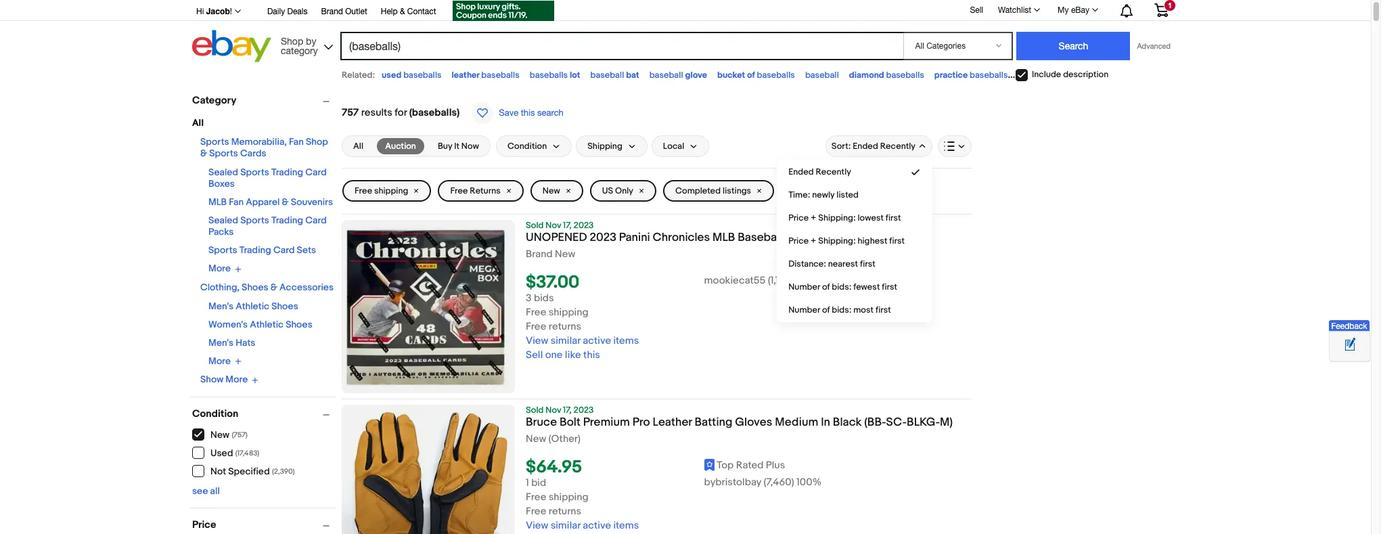 Task type: vqa. For each thing, say whether or not it's contained in the screenshot.
Baseball Bat
yes



Task type: locate. For each thing, give the bounding box(es) containing it.
sold for $37.00
[[526, 220, 544, 231]]

0 horizontal spatial shop
[[281, 36, 303, 46]]

first inside price + shipping: highest first link
[[890, 236, 905, 246]]

1 vertical spatial 1
[[526, 477, 529, 490]]

0 horizontal spatial condition button
[[192, 407, 336, 420]]

athletic up women's athletic shoes link
[[236, 300, 269, 312]]

1 vertical spatial similar
[[551, 519, 581, 532]]

price
[[789, 213, 809, 223], [789, 236, 809, 246], [192, 518, 216, 531]]

returns down "$64.95" on the left bottom
[[549, 505, 582, 518]]

& inside sealed sports trading card boxes mlb fan apparel & souvenirs sealed sports trading card packs sports trading card sets
[[282, 196, 289, 208]]

757
[[342, 106, 359, 119]]

baseball for glove
[[650, 70, 683, 81]]

2023 up (other)
[[574, 405, 594, 416]]

1 vertical spatial shipping:
[[819, 236, 856, 246]]

1 active from the top
[[583, 335, 611, 347]]

shipping: up price + shipping: highest first
[[819, 213, 856, 223]]

0 vertical spatial similar
[[551, 335, 581, 347]]

trading down mlb fan apparel & souvenirs link
[[271, 215, 303, 226]]

0 vertical spatial sell
[[970, 5, 984, 15]]

shoes up men's athletic shoes link
[[242, 281, 269, 293]]

2 number from the top
[[789, 305, 821, 315]]

condition up new (757)
[[192, 407, 239, 420]]

sealed sports trading card boxes link
[[209, 167, 327, 190]]

sell left 'watchlist'
[[970, 5, 984, 15]]

sold listings link
[[781, 180, 865, 202]]

baseballs right practice
[[970, 70, 1008, 81]]

nov inside sold  nov 17, 2023 unopened 2023 panini chronicles mlb baseball trading cards mega box brand new
[[546, 220, 561, 231]]

1 vertical spatial all
[[353, 141, 364, 152]]

sports down packs
[[209, 244, 237, 256]]

0 vertical spatial shipping:
[[819, 213, 856, 223]]

watchlist
[[999, 5, 1032, 15]]

6 baseballs from the left
[[970, 70, 1008, 81]]

+ down "newly"
[[811, 213, 817, 223]]

0 vertical spatial more button
[[209, 263, 242, 275]]

similar up sell one like this link
[[551, 335, 581, 347]]

sold left "newly"
[[794, 185, 811, 196]]

memorabilia,
[[231, 136, 287, 148]]

1 horizontal spatial ended
[[853, 141, 879, 152]]

2 baseballs from the left
[[482, 70, 520, 81]]

get the coupon image
[[453, 1, 554, 21]]

1 vertical spatial of
[[822, 282, 830, 292]]

rawlings baseballs
[[1019, 70, 1092, 81]]

shop left all link
[[306, 136, 328, 148]]

2 + from the top
[[811, 236, 817, 246]]

(baseballs)
[[409, 106, 460, 119]]

+ up distance:
[[811, 236, 817, 246]]

0 horizontal spatial all
[[192, 117, 204, 129]]

0 horizontal spatial mlb
[[209, 196, 227, 208]]

sold for $64.95
[[526, 405, 544, 416]]

practice
[[935, 70, 968, 81]]

1 vertical spatial cards
[[828, 231, 860, 244]]

2 similar from the top
[[551, 519, 581, 532]]

2023 for $64.95
[[574, 405, 594, 416]]

items inside bybristolbay (7,460) 100% free shipping free returns view similar active items
[[614, 519, 639, 532]]

brand left outlet
[[321, 7, 343, 16]]

(1,192)
[[768, 274, 793, 287]]

first inside the price + shipping: lowest first link
[[886, 213, 901, 223]]

baseballs right rawlings
[[1054, 70, 1092, 81]]

3 baseballs from the left
[[530, 70, 568, 81]]

1 horizontal spatial sell
[[970, 5, 984, 15]]

& inside account navigation
[[400, 7, 405, 16]]

view inside bybristolbay (7,460) 100% free shipping free returns view similar active items
[[526, 519, 549, 532]]

0 vertical spatial brand
[[321, 7, 343, 16]]

mlb
[[209, 196, 227, 208], [713, 231, 736, 244]]

first inside number of bids: fewest first link
[[882, 282, 898, 292]]

new down bruce
[[526, 433, 547, 445]]

0 vertical spatial view
[[526, 335, 549, 347]]

0 vertical spatial recently
[[881, 141, 916, 152]]

description
[[1064, 69, 1109, 80]]

all down "category"
[[192, 117, 204, 129]]

shipping: for lowest
[[819, 213, 856, 223]]

include description
[[1032, 69, 1109, 80]]

2 shipping: from the top
[[819, 236, 856, 246]]

1 vertical spatial fan
[[229, 196, 244, 208]]

0 horizontal spatial brand
[[321, 7, 343, 16]]

shipping: inside the price + shipping: lowest first link
[[819, 213, 856, 223]]

1 vertical spatial number
[[789, 305, 821, 315]]

1 vertical spatial men's
[[209, 337, 234, 348]]

sell inside mookiecat55 (1,192) 98.8% 3 bids free shipping free returns view similar active items sell one like this
[[526, 349, 543, 362]]

0 vertical spatial shop
[[281, 36, 303, 46]]

baseballs right leather
[[482, 70, 520, 81]]

& right apparel
[[282, 196, 289, 208]]

0 vertical spatial nov
[[546, 220, 561, 231]]

bids: down nearest at the right of page
[[832, 282, 852, 292]]

returns inside bybristolbay (7,460) 100% free shipping free returns view similar active items
[[549, 505, 582, 518]]

new inside sold  nov 17, 2023 bruce bolt premium pro leather batting gloves medium in black (bb-sc-blkg-m) new (other)
[[526, 433, 547, 445]]

1 horizontal spatial condition
[[508, 141, 547, 152]]

1 vertical spatial items
[[614, 519, 639, 532]]

1 shipping: from the top
[[819, 213, 856, 223]]

first for most
[[876, 305, 891, 315]]

0 vertical spatial this
[[521, 108, 535, 118]]

listings for completed listings
[[723, 185, 752, 196]]

brand inside brand outlet link
[[321, 7, 343, 16]]

1 number from the top
[[789, 282, 821, 292]]

shop by category
[[281, 36, 318, 56]]

0 vertical spatial bids:
[[832, 282, 852, 292]]

cards inside sold  nov 17, 2023 unopened 2023 panini chronicles mlb baseball trading cards mega box brand new
[[828, 231, 860, 244]]

1 baseball from the left
[[591, 70, 624, 81]]

leather
[[653, 416, 692, 429]]

ended inside "dropdown button"
[[853, 141, 879, 152]]

2 vertical spatial more
[[226, 374, 248, 385]]

sold inside sold  nov 17, 2023 bruce bolt premium pro leather batting gloves medium in black (bb-sc-blkg-m) new (other)
[[526, 405, 544, 416]]

more button up show more
[[209, 355, 242, 367]]

number inside number of bids: most first link
[[789, 305, 821, 315]]

2 vertical spatial card
[[273, 244, 295, 256]]

bids
[[534, 292, 554, 305]]

mlb fan apparel & souvenirs link
[[209, 196, 333, 208]]

2 horizontal spatial baseball
[[806, 70, 839, 81]]

more up clothing,
[[209, 263, 231, 274]]

0 vertical spatial view similar active items link
[[526, 335, 639, 347]]

0 vertical spatial ended
[[853, 141, 879, 152]]

condition down save this search
[[508, 141, 547, 152]]

+ for price + shipping: highest first
[[811, 236, 817, 246]]

1 inside main content
[[526, 477, 529, 490]]

view
[[526, 335, 549, 347], [526, 519, 549, 532]]

contact
[[407, 7, 436, 16]]

price down see all button
[[192, 518, 216, 531]]

0 horizontal spatial listings
[[723, 185, 752, 196]]

2 vertical spatial shipping
[[549, 491, 589, 504]]

gloves
[[735, 416, 773, 429]]

1 vertical spatial shipping
[[549, 306, 589, 319]]

17,
[[563, 220, 572, 231], [563, 405, 572, 416]]

ended up time: at right
[[789, 167, 814, 177]]

view down 1 bid at the left bottom of the page
[[526, 519, 549, 532]]

1 view from the top
[[526, 335, 549, 347]]

2 listings from the left
[[813, 185, 842, 196]]

this inside "button"
[[521, 108, 535, 118]]

1 up advanced
[[1168, 1, 1173, 9]]

nov inside sold  nov 17, 2023 bruce bolt premium pro leather batting gloves medium in black (bb-sc-blkg-m) new (other)
[[546, 405, 561, 416]]

shoes down the accessories
[[286, 319, 313, 330]]

first up box
[[886, 213, 901, 223]]

listings for sold listings
[[813, 185, 842, 196]]

1 items from the top
[[614, 335, 639, 347]]

1 nov from the top
[[546, 220, 561, 231]]

all down 757
[[353, 141, 364, 152]]

2023 down new link
[[574, 220, 594, 231]]

this right like
[[584, 349, 600, 362]]

us
[[602, 185, 613, 196]]

0 vertical spatial items
[[614, 335, 639, 347]]

shop inside the sports memorabilia, fan shop & sports cards
[[306, 136, 328, 148]]

1 horizontal spatial fan
[[289, 136, 304, 148]]

show more button
[[200, 374, 259, 386]]

nov
[[546, 220, 561, 231], [546, 405, 561, 416]]

first right most
[[876, 305, 891, 315]]

1 vertical spatial +
[[811, 236, 817, 246]]

this right save
[[521, 108, 535, 118]]

top rated plus image
[[704, 459, 715, 471]]

none submit inside shop by category "banner"
[[1017, 32, 1131, 60]]

practice baseballs
[[935, 70, 1008, 81]]

leather
[[452, 70, 480, 81]]

more right show
[[226, 374, 248, 385]]

0 vertical spatial 1
[[1168, 1, 1173, 9]]

brand down unopened
[[526, 248, 553, 261]]

athletic
[[236, 300, 269, 312], [250, 319, 284, 330]]

shipping: inside price + shipping: highest first link
[[819, 236, 856, 246]]

2 active from the top
[[583, 519, 611, 532]]

price + shipping: highest first link
[[778, 230, 932, 253]]

2023 inside sold  nov 17, 2023 bruce bolt premium pro leather batting gloves medium in black (bb-sc-blkg-m) new (other)
[[574, 405, 594, 416]]

shop inside shop by category
[[281, 36, 303, 46]]

shop left the by
[[281, 36, 303, 46]]

shipping:
[[819, 213, 856, 223], [819, 236, 856, 246]]

trading down sealed sports trading card packs link
[[239, 244, 271, 256]]

view up one
[[526, 335, 549, 347]]

baseball left the bat
[[591, 70, 624, 81]]

None submit
[[1017, 32, 1131, 60]]

price down time: at right
[[789, 213, 809, 223]]

baseballs lot
[[530, 70, 581, 81]]

1 horizontal spatial condition button
[[496, 135, 572, 157]]

bolt
[[560, 416, 581, 429]]

1 17, from the top
[[563, 220, 572, 231]]

help & contact link
[[381, 5, 436, 20]]

bids: left most
[[832, 305, 852, 315]]

1 returns from the top
[[549, 320, 582, 333]]

1 vertical spatial active
[[583, 519, 611, 532]]

0 vertical spatial price
[[789, 213, 809, 223]]

baseballs
[[404, 70, 442, 81], [482, 70, 520, 81], [530, 70, 568, 81], [757, 70, 795, 81], [887, 70, 925, 81], [970, 70, 1008, 81], [1054, 70, 1092, 81]]

first for lowest
[[886, 213, 901, 223]]

free shipping
[[355, 185, 409, 196]]

2 vertical spatial sold
[[526, 405, 544, 416]]

1 baseballs from the left
[[404, 70, 442, 81]]

sold down new link
[[526, 220, 544, 231]]

0 horizontal spatial cards
[[240, 148, 266, 159]]

shipping down auction link
[[374, 185, 409, 196]]

1 vertical spatial condition
[[192, 407, 239, 420]]

lowest
[[858, 213, 884, 223]]

1 horizontal spatial shop
[[306, 136, 328, 148]]

1 vertical spatial sold
[[526, 220, 544, 231]]

1 inside account navigation
[[1168, 1, 1173, 9]]

bids: for most
[[832, 305, 852, 315]]

shipping down "$64.95" on the left bottom
[[549, 491, 589, 504]]

7 baseballs from the left
[[1054, 70, 1092, 81]]

mlb down boxes
[[209, 196, 227, 208]]

1 vertical spatial this
[[584, 349, 600, 362]]

free returns
[[450, 185, 501, 196]]

athletic down men's athletic shoes link
[[250, 319, 284, 330]]

sell left one
[[526, 349, 543, 362]]

2 view from the top
[[526, 519, 549, 532]]

clothing, shoes & accessories link
[[200, 281, 334, 293]]

1 vertical spatial returns
[[549, 505, 582, 518]]

men's athletic shoes link
[[209, 300, 298, 312]]

men's down women's
[[209, 337, 234, 348]]

brand inside sold  nov 17, 2023 unopened 2023 panini chronicles mlb baseball trading cards mega box brand new
[[526, 248, 553, 261]]

price + shipping: highest first
[[789, 236, 905, 246]]

0 vertical spatial cards
[[240, 148, 266, 159]]

5 baseballs from the left
[[887, 70, 925, 81]]

sold  nov 17, 2023 bruce bolt premium pro leather batting gloves medium in black (bb-sc-blkg-m) new (other)
[[526, 405, 953, 445]]

lot
[[570, 70, 581, 81]]

sell
[[970, 5, 984, 15], [526, 349, 543, 362]]

1 vertical spatial mlb
[[713, 231, 736, 244]]

new down unopened
[[555, 248, 576, 261]]

(7,460)
[[764, 476, 795, 489]]

all
[[210, 485, 220, 497]]

used
[[382, 70, 402, 81]]

free returns link
[[438, 180, 524, 202]]

1 horizontal spatial all
[[353, 141, 364, 152]]

items
[[614, 335, 639, 347], [614, 519, 639, 532]]

0 vertical spatial +
[[811, 213, 817, 223]]

unopened 2023 panini chronicles mlb baseball trading cards mega box heading
[[526, 231, 915, 244]]

of down number of bids: fewest first
[[822, 305, 830, 315]]

buy
[[438, 141, 452, 152]]

see
[[192, 485, 208, 497]]

trading inside sold  nov 17, 2023 unopened 2023 panini chronicles mlb baseball trading cards mega box brand new
[[786, 231, 825, 244]]

0 vertical spatial 17,
[[563, 220, 572, 231]]

completed listings link
[[663, 180, 775, 202]]

men's down clothing,
[[209, 300, 234, 312]]

1 vertical spatial sell
[[526, 349, 543, 362]]

mlb left baseball
[[713, 231, 736, 244]]

1 horizontal spatial listings
[[813, 185, 842, 196]]

us only
[[602, 185, 634, 196]]

17, down new link
[[563, 220, 572, 231]]

1 similar from the top
[[551, 335, 581, 347]]

& down "category"
[[200, 148, 207, 159]]

fan down boxes
[[229, 196, 244, 208]]

1 vertical spatial bids:
[[832, 305, 852, 315]]

1 horizontal spatial 1
[[1168, 1, 1173, 9]]

number down 98.8%
[[789, 305, 821, 315]]

baseballs right "bucket"
[[757, 70, 795, 81]]

include
[[1032, 69, 1062, 80]]

1 horizontal spatial cards
[[828, 231, 860, 244]]

0 vertical spatial active
[[583, 335, 611, 347]]

first right the highest
[[890, 236, 905, 246]]

baseballs for leather baseballs
[[482, 70, 520, 81]]

1 vertical spatial recently
[[816, 167, 852, 177]]

number inside number of bids: fewest first link
[[789, 282, 821, 292]]

0 vertical spatial of
[[747, 70, 755, 81]]

0 vertical spatial shoes
[[242, 281, 269, 293]]

1 horizontal spatial this
[[584, 349, 600, 362]]

sports down apparel
[[241, 215, 269, 226]]

active inside mookiecat55 (1,192) 98.8% 3 bids free shipping free returns view similar active items sell one like this
[[583, 335, 611, 347]]

1 vertical spatial 17,
[[563, 405, 572, 416]]

time:
[[789, 190, 811, 200]]

shop
[[281, 36, 303, 46], [306, 136, 328, 148]]

& right help
[[400, 7, 405, 16]]

fan inside sealed sports trading card boxes mlb fan apparel & souvenirs sealed sports trading card packs sports trading card sets
[[229, 196, 244, 208]]

1
[[1168, 1, 1173, 9], [526, 477, 529, 490]]

0 horizontal spatial this
[[521, 108, 535, 118]]

premium
[[583, 416, 630, 429]]

blkg-
[[907, 416, 940, 429]]

sealed sports trading card packs link
[[209, 215, 327, 238]]

1 horizontal spatial mlb
[[713, 231, 736, 244]]

listing options selector. list view selected. image
[[944, 141, 966, 152]]

similar down "$64.95" on the left bottom
[[551, 519, 581, 532]]

listings right completed
[[723, 185, 752, 196]]

sell one like this link
[[526, 349, 600, 362]]

cards down price + shipping: lowest first
[[828, 231, 860, 244]]

2 sealed from the top
[[209, 215, 238, 226]]

women's athletic shoes link
[[209, 319, 313, 330]]

ended right sort:
[[853, 141, 879, 152]]

sealed down memorabilia,
[[209, 167, 238, 178]]

help
[[381, 7, 398, 16]]

first up fewest
[[860, 259, 876, 269]]

0 horizontal spatial baseball
[[591, 70, 624, 81]]

cards inside the sports memorabilia, fan shop & sports cards
[[240, 148, 266, 159]]

0 vertical spatial fan
[[289, 136, 304, 148]]

card up souvenirs
[[305, 167, 327, 178]]

1 vertical spatial card
[[305, 215, 327, 226]]

1 vertical spatial view similar active items link
[[526, 519, 639, 532]]

sc-
[[887, 416, 907, 429]]

listings down the ended recently
[[813, 185, 842, 196]]

sealed down boxes
[[209, 215, 238, 226]]

card left sets
[[273, 244, 295, 256]]

cards up sealed sports trading card boxes 'link'
[[240, 148, 266, 159]]

new (757)
[[211, 429, 248, 441]]

unopened 2023 panini chronicles mlb baseball trading cards mega box image
[[342, 220, 515, 393]]

save this search button
[[468, 102, 568, 125]]

fan
[[289, 136, 304, 148], [229, 196, 244, 208]]

&
[[400, 7, 405, 16], [200, 148, 207, 159], [282, 196, 289, 208], [271, 281, 278, 293]]

sold  nov 17, 2023 unopened 2023 panini chronicles mlb baseball trading cards mega box brand new
[[526, 220, 915, 261]]

2 bids: from the top
[[832, 305, 852, 315]]

sold inside sold  nov 17, 2023 unopened 2023 panini chronicles mlb baseball trading cards mega box brand new
[[526, 220, 544, 231]]

free inside "link"
[[355, 185, 372, 196]]

2023 for $37.00
[[574, 220, 594, 231]]

price for price + shipping: highest first
[[789, 236, 809, 246]]

nov up (other)
[[546, 405, 561, 416]]

2 returns from the top
[[549, 505, 582, 518]]

nov down new link
[[546, 220, 561, 231]]

first inside distance: nearest first link
[[860, 259, 876, 269]]

2 17, from the top
[[563, 405, 572, 416]]

recently up ended recently link
[[881, 141, 916, 152]]

first inside number of bids: most first link
[[876, 305, 891, 315]]

0 vertical spatial card
[[305, 167, 327, 178]]

of for bucket of baseballs
[[747, 70, 755, 81]]

1 bids: from the top
[[832, 282, 852, 292]]

1 vertical spatial price
[[789, 236, 809, 246]]

number for number of bids: most first
[[789, 305, 821, 315]]

0 vertical spatial sealed
[[209, 167, 238, 178]]

1 vertical spatial brand
[[526, 248, 553, 261]]

1 horizontal spatial brand
[[526, 248, 553, 261]]

more button up clothing,
[[209, 263, 242, 275]]

sold left bolt
[[526, 405, 544, 416]]

price for price + shipping: lowest first
[[789, 213, 809, 223]]

baseball for bat
[[591, 70, 624, 81]]

shipping: up distance: nearest first
[[819, 236, 856, 246]]

0 vertical spatial number
[[789, 282, 821, 292]]

more
[[209, 263, 231, 274], [209, 355, 231, 367], [226, 374, 248, 385]]

17, inside sold  nov 17, 2023 bruce bolt premium pro leather batting gloves medium in black (bb-sc-blkg-m) new (other)
[[563, 405, 572, 416]]

condition button up (757)
[[192, 407, 336, 420]]

of right "bucket"
[[747, 70, 755, 81]]

now
[[462, 141, 479, 152]]

0 vertical spatial returns
[[549, 320, 582, 333]]

returns up sell one like this link
[[549, 320, 582, 333]]

ebay
[[1072, 5, 1090, 15]]

mlb inside sealed sports trading card boxes mlb fan apparel & souvenirs sealed sports trading card packs sports trading card sets
[[209, 196, 227, 208]]

2 nov from the top
[[546, 405, 561, 416]]

0 vertical spatial shipping
[[374, 185, 409, 196]]

mookiecat55
[[704, 274, 766, 287]]

price up distance:
[[789, 236, 809, 246]]

baseball left diamond
[[806, 70, 839, 81]]

my
[[1058, 5, 1069, 15]]

condition inside main content
[[508, 141, 547, 152]]

0 horizontal spatial ended
[[789, 167, 814, 177]]

0 vertical spatial condition button
[[496, 135, 572, 157]]

fan right memorabilia,
[[289, 136, 304, 148]]

box
[[895, 231, 915, 244]]

view similar active items link down bid
[[526, 519, 639, 532]]

1 + from the top
[[811, 213, 817, 223]]

more up show more
[[209, 355, 231, 367]]

results
[[361, 106, 393, 119]]

0 vertical spatial sold
[[794, 185, 811, 196]]

+ for price + shipping: lowest first
[[811, 213, 817, 223]]

17, inside sold  nov 17, 2023 unopened 2023 panini chronicles mlb baseball trading cards mega box brand new
[[563, 220, 572, 231]]

batting
[[695, 416, 733, 429]]

1 vertical spatial sealed
[[209, 215, 238, 226]]

sets
[[297, 244, 316, 256]]

1 horizontal spatial recently
[[881, 141, 916, 152]]

baseballs left lot at the top left of the page
[[530, 70, 568, 81]]

price for price
[[192, 518, 216, 531]]

0 horizontal spatial fan
[[229, 196, 244, 208]]

see all
[[192, 485, 220, 497]]

1 listings from the left
[[723, 185, 752, 196]]

0 horizontal spatial sell
[[526, 349, 543, 362]]

card down souvenirs
[[305, 215, 327, 226]]

1 left bid
[[526, 477, 529, 490]]

2 baseball from the left
[[650, 70, 683, 81]]

more inside button
[[226, 374, 248, 385]]

view similar active items link up like
[[526, 335, 639, 347]]

1 vertical spatial condition button
[[192, 407, 336, 420]]

active inside bybristolbay (7,460) 100% free shipping free returns view similar active items
[[583, 519, 611, 532]]

1 vertical spatial nov
[[546, 405, 561, 416]]

757 results for (baseballs)
[[342, 106, 460, 119]]

first right fewest
[[882, 282, 898, 292]]

distance: nearest first link
[[778, 253, 932, 276]]

2 men's from the top
[[209, 337, 234, 348]]

medium
[[775, 416, 819, 429]]

it
[[454, 141, 460, 152]]

2 items from the top
[[614, 519, 639, 532]]

main content
[[342, 88, 972, 534]]

shipping inside "link"
[[374, 185, 409, 196]]

number down distance:
[[789, 282, 821, 292]]

0 horizontal spatial 1
[[526, 477, 529, 490]]



Task type: describe. For each thing, give the bounding box(es) containing it.
distance: nearest first
[[789, 259, 876, 269]]

plus
[[766, 459, 786, 472]]

save
[[499, 108, 519, 118]]

shop by category banner
[[189, 0, 1179, 66]]

accessories
[[280, 281, 334, 293]]

nov for $64.95
[[546, 405, 561, 416]]

brand outlet
[[321, 7, 367, 16]]

men's hats link
[[209, 337, 255, 348]]

0 horizontal spatial condition
[[192, 407, 239, 420]]

mookiecat55 (1,192) 98.8% 3 bids free shipping free returns view similar active items sell one like this
[[526, 274, 825, 362]]

Auction selected text field
[[385, 140, 416, 152]]

returns
[[470, 185, 501, 196]]

distance:
[[789, 259, 827, 269]]

new inside sold  nov 17, 2023 unopened 2023 panini chronicles mlb baseball trading cards mega box brand new
[[555, 248, 576, 261]]

3
[[526, 292, 532, 305]]

hats
[[236, 337, 255, 348]]

us only link
[[590, 180, 657, 202]]

(other)
[[549, 433, 581, 445]]

1 vertical spatial more
[[209, 355, 231, 367]]

highest
[[858, 236, 888, 246]]

number of bids: fewest first link
[[778, 276, 932, 299]]

glove
[[685, 70, 707, 81]]

shipping
[[588, 141, 623, 152]]

top
[[717, 459, 734, 472]]

new up used
[[211, 429, 230, 441]]

$64.95
[[526, 457, 582, 478]]

my ebay link
[[1051, 2, 1105, 18]]

category button
[[192, 94, 336, 107]]

search
[[538, 108, 564, 118]]

mega
[[862, 231, 892, 244]]

deals
[[287, 7, 308, 16]]

time: newly listed
[[789, 190, 859, 200]]

1 bid
[[526, 477, 546, 490]]

1 for 1 bid
[[526, 477, 529, 490]]

$37.00
[[526, 272, 580, 293]]

sports down sports memorabilia, fan shop & sports cards 'link'
[[241, 167, 269, 178]]

baseballs for used baseballs
[[404, 70, 442, 81]]

1 vertical spatial ended
[[789, 167, 814, 177]]

baseballs for diamond baseballs
[[887, 70, 925, 81]]

shipping: for highest
[[819, 236, 856, 246]]

1 sealed from the top
[[209, 167, 238, 178]]

shipping inside bybristolbay (7,460) 100% free shipping free returns view similar active items
[[549, 491, 589, 504]]

sports memorabilia, fan shop & sports cards link
[[200, 136, 328, 159]]

watchlist link
[[991, 2, 1047, 18]]

bruce bolt premium pro leather batting gloves medium in black (bb-sc-blkg-m) image
[[342, 405, 515, 534]]

advanced link
[[1131, 32, 1178, 60]]

like
[[565, 349, 581, 362]]

similar inside bybristolbay (7,460) 100% free shipping free returns view similar active items
[[551, 519, 581, 532]]

sports memorabilia, fan shop & sports cards
[[200, 136, 328, 159]]

specified
[[228, 466, 270, 477]]

panini
[[619, 231, 650, 244]]

3 baseball from the left
[[806, 70, 839, 81]]

& up men's athletic shoes link
[[271, 281, 278, 293]]

category
[[281, 45, 318, 56]]

(bb-
[[865, 416, 887, 429]]

nov for $37.00
[[546, 220, 561, 231]]

auction link
[[377, 138, 424, 154]]

brand outlet link
[[321, 5, 367, 20]]

baseballs for rawlings baseballs
[[1054, 70, 1092, 81]]

for
[[395, 106, 407, 119]]

number for number of bids: fewest first
[[789, 282, 821, 292]]

bybristolbay
[[704, 476, 762, 489]]

2 vertical spatial shoes
[[286, 319, 313, 330]]

souvenirs
[[291, 196, 333, 208]]

sell inside account navigation
[[970, 5, 984, 15]]

new up unopened
[[543, 185, 560, 196]]

local button
[[652, 135, 710, 157]]

1 vertical spatial shoes
[[272, 300, 298, 312]]

baseball bat
[[591, 70, 640, 81]]

used baseballs
[[382, 70, 442, 81]]

fan inside the sports memorabilia, fan shop & sports cards
[[289, 136, 304, 148]]

returns inside mookiecat55 (1,192) 98.8% 3 bids free shipping free returns view similar active items sell one like this
[[549, 320, 582, 333]]

clothing,
[[200, 281, 240, 293]]

1 view similar active items link from the top
[[526, 335, 639, 347]]

all inside main content
[[353, 141, 364, 152]]

newly
[[813, 190, 835, 200]]

1 more button from the top
[[209, 263, 242, 275]]

similar inside mookiecat55 (1,192) 98.8% 3 bids free shipping free returns view similar active items sell one like this
[[551, 335, 581, 347]]

17, for $37.00
[[563, 220, 572, 231]]

2 more button from the top
[[209, 355, 242, 367]]

this inside mookiecat55 (1,192) 98.8% 3 bids free shipping free returns view similar active items sell one like this
[[584, 349, 600, 362]]

pro
[[633, 416, 650, 429]]

rawlings
[[1019, 70, 1052, 81]]

items inside mookiecat55 (1,192) 98.8% 3 bids free shipping free returns view similar active items sell one like this
[[614, 335, 639, 347]]

diamond baseballs
[[849, 70, 925, 81]]

number of bids: most first
[[789, 305, 891, 315]]

sports down "category"
[[200, 136, 229, 148]]

recently inside "dropdown button"
[[881, 141, 916, 152]]

bids: for fewest
[[832, 282, 852, 292]]

Search for anything text field
[[343, 33, 901, 59]]

sort: ended recently button
[[826, 135, 933, 157]]

4 baseballs from the left
[[757, 70, 795, 81]]

first for highest
[[890, 236, 905, 246]]

bid
[[532, 477, 546, 490]]

unopened 2023 panini chronicles mlb baseball trading cards mega box link
[[526, 231, 972, 248]]

1 for 1
[[1168, 1, 1173, 9]]

auction
[[385, 141, 416, 152]]

(757)
[[232, 431, 248, 439]]

mlb inside sold  nov 17, 2023 unopened 2023 panini chronicles mlb baseball trading cards mega box brand new
[[713, 231, 736, 244]]

clothing, shoes & accessories
[[200, 281, 334, 293]]

buy it now
[[438, 141, 479, 152]]

advanced
[[1138, 42, 1171, 50]]

bruce bolt premium pro leather batting gloves medium in black (bb-sc-blkg-m) heading
[[526, 416, 953, 429]]

most
[[854, 305, 874, 315]]

1 men's from the top
[[209, 300, 234, 312]]

17, for $64.95
[[563, 405, 572, 416]]

show more
[[200, 374, 248, 385]]

ended recently link
[[778, 160, 932, 183]]

shop by category button
[[275, 30, 336, 59]]

ended recently
[[789, 167, 852, 177]]

2023 left panini
[[590, 231, 617, 244]]

view inside mookiecat55 (1,192) 98.8% 3 bids free shipping free returns view similar active items sell one like this
[[526, 335, 549, 347]]

0 horizontal spatial recently
[[816, 167, 852, 177]]

(2,390)
[[272, 467, 295, 476]]

2 view similar active items link from the top
[[526, 519, 639, 532]]

price button
[[192, 518, 336, 531]]

category
[[192, 94, 237, 107]]

main content containing $37.00
[[342, 88, 972, 534]]

shipping inside mookiecat55 (1,192) 98.8% 3 bids free shipping free returns view similar active items sell one like this
[[549, 306, 589, 319]]

baseballs for practice baseballs
[[970, 70, 1008, 81]]

0 vertical spatial athletic
[[236, 300, 269, 312]]

buy it now link
[[430, 138, 487, 154]]

price + shipping: lowest first
[[789, 213, 901, 223]]

1 link
[[1147, 0, 1177, 20]]

trading down the sports memorabilia, fan shop & sports cards
[[271, 167, 303, 178]]

free shipping link
[[343, 180, 432, 202]]

chronicles
[[653, 231, 710, 244]]

0 vertical spatial all
[[192, 117, 204, 129]]

account navigation
[[189, 0, 1179, 23]]

1 vertical spatial athletic
[[250, 319, 284, 330]]

first for fewest
[[882, 282, 898, 292]]

of for number of bids: most first
[[822, 305, 830, 315]]

of for number of bids: fewest first
[[822, 282, 830, 292]]

used
[[211, 447, 233, 459]]

sort:
[[832, 141, 851, 152]]

& inside the sports memorabilia, fan shop & sports cards
[[200, 148, 207, 159]]

sealed sports trading card boxes mlb fan apparel & souvenirs sealed sports trading card packs sports trading card sets
[[209, 167, 333, 256]]

sports up boxes
[[209, 148, 238, 159]]

100%
[[797, 476, 822, 489]]

0 vertical spatial more
[[209, 263, 231, 274]]



